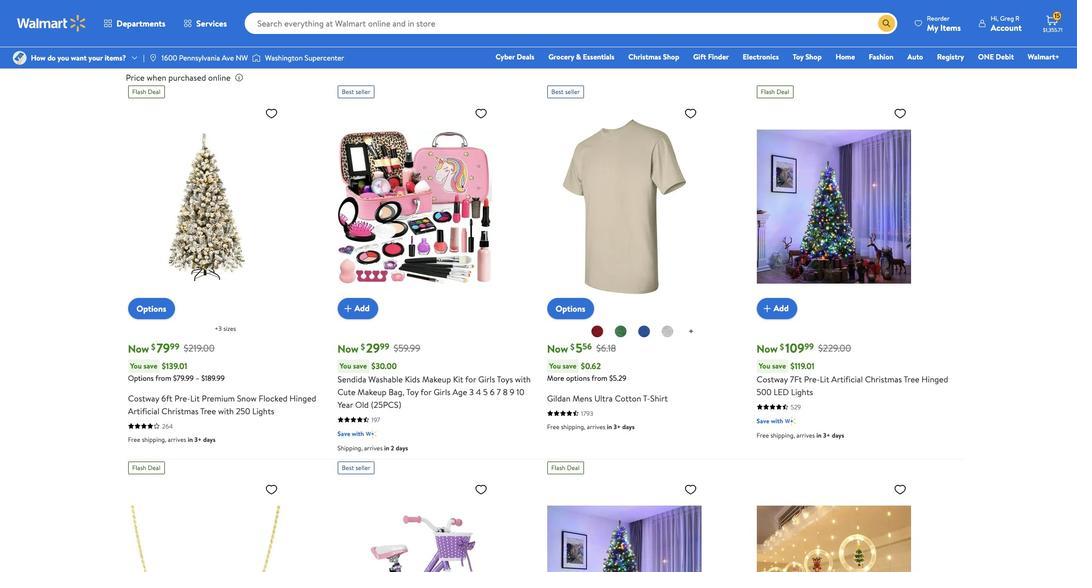 Task type: describe. For each thing, give the bounding box(es) containing it.
year
[[338, 399, 353, 411]]

wrap
[[675, 5, 691, 16]]

cyber deals link
[[491, 51, 539, 63]]

now for 5
[[547, 342, 568, 356]]

led
[[774, 387, 789, 398]]

free for 5
[[547, 423, 560, 432]]

& inside gift wrap & cards
[[693, 5, 698, 16]]

online
[[208, 72, 231, 83]]

$0.62
[[581, 361, 601, 372]]

with left walmart plus image
[[352, 430, 364, 439]]

best seller for 5
[[551, 87, 580, 96]]

christmas trees link
[[396, 0, 451, 16]]

3+ for 109
[[823, 431, 830, 440]]

costway 6ft pre-lit premium snow flocked hinged artificial christmas tree with 250 lights
[[128, 393, 316, 417]]

ultra
[[594, 393, 613, 405]]

9
[[510, 387, 515, 398]]

$6.18
[[596, 342, 616, 356]]

christmas décor link
[[588, 0, 643, 24]]

save for 29
[[338, 430, 350, 439]]

you save $119.01 costway 7ft pre-lit artificial christmas tree hinged 500 led lights
[[757, 361, 948, 398]]

264
[[162, 422, 173, 431]]

items?
[[105, 53, 126, 63]]

shipping, for 79
[[142, 435, 166, 445]]

r
[[1016, 14, 1020, 23]]

save for 79
[[143, 361, 157, 372]]

items
[[940, 22, 961, 33]]

search icon image
[[882, 19, 891, 28]]

arrives for 109
[[797, 431, 815, 440]]

lights for pre-
[[791, 387, 813, 398]]

days for 79
[[203, 435, 216, 445]]

options link for 5
[[547, 298, 594, 320]]

from inside you save $139.01 options from $79.99 – $189.99
[[155, 373, 171, 384]]

flocked
[[259, 393, 288, 405]]

add to favorites list, costway 7ft pre-lit artificial christmas tree hinged 500 led lights image
[[894, 107, 907, 120]]

ash image
[[661, 325, 674, 338]]

 image for washington supercenter
[[252, 53, 261, 63]]

arrives down walmart plus image
[[364, 444, 383, 453]]

costway 8ft pre-lit artificial christmas tree hinged 750 led lights image
[[547, 479, 701, 573]]

deals inside shop all flash deals
[[223, 13, 241, 23]]

0 horizontal spatial holiday
[[145, 49, 180, 64]]

premium
[[202, 393, 235, 405]]

party supply link
[[715, 0, 771, 16]]

pennsylvania
[[179, 53, 220, 63]]

now for 79
[[128, 342, 149, 356]]

christmas for trees
[[398, 5, 431, 16]]

add button for 29
[[338, 298, 378, 320]]

willed christmas string lights, 120 led window curtain lights with christmas ornaments, 9.8ft usb powered warm white waterproof fairy lights indoor outdoor for xmas tree patio garden party home decor image
[[757, 479, 911, 573]]

shipping,
[[338, 444, 363, 453]]

cyber deals
[[496, 52, 535, 62]]

options for 5
[[556, 303, 586, 315]]

costway 6ft pre-lit premium snow flocked hinged artificial christmas tree with 250 lights image
[[128, 102, 282, 311]]

services
[[196, 18, 227, 29]]

7ft
[[790, 374, 802, 385]]

$ for 29
[[361, 341, 365, 353]]

reorder my items
[[927, 14, 961, 33]]

gildan mens ultra cotton t-shirt image
[[547, 102, 701, 311]]

services button
[[175, 11, 236, 36]]

7
[[497, 387, 501, 398]]

1600 pennsylvania ave nw
[[162, 53, 248, 63]]

+3 sizes
[[215, 324, 236, 333]]

add to favorites list, solid 14k gold vermeil sterling silver rope diamond-cut necklace chains 1.5mm - 5.5mm, gold chain for men & women, made in italy, next level jewelry image
[[265, 483, 278, 497]]

& for ornaments & lighting
[[504, 5, 509, 16]]

$1,355.71
[[1043, 26, 1063, 34]]

in for 109
[[817, 431, 822, 440]]

walmart plus image
[[366, 429, 377, 440]]

$139.01
[[162, 361, 187, 372]]

ornaments & lighting
[[466, 5, 509, 23]]

3
[[469, 387, 474, 398]]

+ button
[[680, 324, 703, 341]]

add for 109
[[774, 303, 789, 315]]

$79.99
[[173, 373, 194, 384]]

sendida washable kids makeup kit for girls toys with cute makeup bag, toy for girls age 3 4 5 6 7 8 9 10 year old (25pcs) image
[[338, 102, 492, 311]]

registry link
[[932, 51, 969, 63]]

walmart image
[[17, 15, 86, 32]]

antique irish green image
[[614, 325, 627, 338]]

(25pcs)
[[371, 399, 401, 411]]

christmas inside you save $119.01 costway 7ft pre-lit artificial christmas tree hinged 500 led lights
[[865, 374, 902, 385]]

shipping, for 5
[[561, 423, 585, 432]]

free for 109
[[757, 431, 769, 440]]

shirt
[[650, 393, 668, 405]]

free shipping, arrives in 3+ days for 5
[[547, 423, 635, 432]]

fashion
[[869, 52, 894, 62]]

options inside you save $139.01 options from $79.99 – $189.99
[[128, 373, 154, 384]]

add to favorites list, gildan mens ultra cotton t-shirt image
[[684, 107, 697, 120]]

add button for 109
[[757, 298, 797, 320]]

 image for 1600 pennsylvania ave nw
[[149, 54, 157, 62]]

shop all flash deals
[[211, 5, 254, 23]]

flash inside shop all flash deals
[[237, 5, 254, 16]]

1 horizontal spatial girls
[[478, 374, 495, 385]]

one
[[978, 52, 994, 62]]

you save $139.01 options from $79.99 – $189.99
[[128, 361, 225, 384]]

save with for 29
[[338, 430, 364, 439]]

now $ 79 99 $219.00
[[128, 339, 215, 357]]

seller for 29
[[356, 87, 370, 96]]

home link
[[831, 51, 860, 63]]

500
[[757, 387, 772, 398]]

one debit link
[[973, 51, 1019, 63]]

cute
[[338, 387, 356, 398]]

departments button
[[95, 11, 175, 36]]

walmart+ link
[[1023, 51, 1064, 63]]

1600
[[162, 53, 177, 63]]

outdoor décor link
[[524, 0, 579, 16]]

costway 7ft pre-lit artificial christmas tree hinged 500 led lights image
[[757, 102, 911, 311]]

now $ 109 99 $229.00
[[757, 339, 851, 357]]

2
[[391, 444, 394, 453]]

electronics
[[743, 52, 779, 62]]

all for holiday
[[301, 5, 309, 16]]

1 vertical spatial for
[[421, 387, 432, 398]]

toy shop link
[[788, 51, 827, 63]]

you for 109
[[759, 361, 771, 372]]

+3
[[215, 324, 222, 333]]

days for 5
[[622, 423, 635, 432]]

gift wrap & cards
[[660, 5, 698, 23]]

10
[[517, 387, 525, 398]]

want
[[71, 53, 87, 63]]

options
[[566, 373, 590, 384]]

6ft
[[161, 393, 172, 405]]

costway inside "costway 6ft pre-lit premium snow flocked hinged artificial christmas tree with 250 lights"
[[128, 393, 159, 405]]

best seller down shipping,
[[342, 464, 370, 473]]

3+ for 79
[[194, 435, 202, 445]]

deals inside "cyber deals" link
[[517, 52, 535, 62]]

with left walmart plus icon
[[771, 417, 783, 426]]

how
[[31, 53, 46, 63]]

outdoor
[[526, 5, 554, 16]]

free shipping, arrives in 3+ days for 79
[[128, 435, 216, 445]]

tree inside "costway 6ft pre-lit premium snow flocked hinged artificial christmas tree with 250 lights"
[[200, 406, 216, 417]]

$ for 109
[[780, 341, 784, 353]]

departments
[[117, 18, 165, 29]]

now for 109
[[757, 342, 778, 356]]

4
[[476, 387, 481, 398]]

walmart+
[[1028, 52, 1060, 62]]

1 horizontal spatial for
[[465, 374, 476, 385]]

109
[[785, 339, 805, 357]]

holiday inside shop all holiday shop
[[275, 13, 299, 23]]

gift shop
[[345, 5, 375, 16]]

now for 29
[[338, 342, 359, 356]]

29
[[366, 339, 380, 357]]

0 vertical spatial 5
[[576, 339, 583, 357]]

mens
[[573, 393, 592, 405]]

washington
[[265, 53, 303, 63]]

christmas trees
[[398, 5, 449, 16]]

cyber
[[496, 52, 515, 62]]

ornaments
[[466, 5, 502, 16]]

lights for snow
[[252, 406, 274, 417]]

christmas for shop
[[628, 52, 661, 62]]

décor for christmas décor
[[605, 13, 625, 23]]

you for 79
[[130, 361, 142, 372]]

supercenter
[[305, 53, 344, 63]]

|
[[143, 53, 145, 63]]

$ for 5
[[570, 341, 575, 353]]



Task type: vqa. For each thing, say whether or not it's contained in the screenshot.
1st all from right
yes



Task type: locate. For each thing, give the bounding box(es) containing it.
1 99 from the left
[[170, 341, 179, 353]]

1 vertical spatial girls
[[434, 387, 451, 398]]

0 horizontal spatial 3+
[[194, 435, 202, 445]]

add up 29 at the left of the page
[[355, 303, 370, 315]]

2 99 from the left
[[380, 341, 389, 353]]

now inside 'now $ 29 99 $59.99'
[[338, 342, 359, 356]]

2 from from the left
[[592, 373, 608, 384]]

1 vertical spatial lights
[[252, 406, 274, 417]]

girls up 6
[[478, 374, 495, 385]]

2 horizontal spatial 3+
[[823, 431, 830, 440]]

shop inside shop all flash deals
[[211, 5, 227, 16]]

save up options
[[563, 361, 577, 372]]

save for 109
[[757, 417, 770, 426]]

4 save from the left
[[772, 361, 786, 372]]

99 for 79
[[170, 341, 179, 353]]

99 up "$30.00"
[[380, 341, 389, 353]]

antique royal image
[[638, 325, 651, 338]]

save inside you save $0.62 more options from $5.29
[[563, 361, 577, 372]]

makeup
[[422, 374, 451, 385], [358, 387, 387, 398]]

lit inside you save $119.01 costway 7ft pre-lit artificial christmas tree hinged 500 led lights
[[820, 374, 829, 385]]

costway inside you save $119.01 costway 7ft pre-lit artificial christmas tree hinged 500 led lights
[[757, 374, 788, 385]]

2 you from the left
[[340, 361, 351, 372]]

lit right '7ft'
[[820, 374, 829, 385]]

0 horizontal spatial add to cart image
[[342, 302, 355, 315]]

shipping, for 109
[[771, 431, 795, 440]]

toy right electronics link
[[793, 52, 804, 62]]

–
[[196, 373, 200, 384]]

1 horizontal spatial save
[[757, 417, 770, 426]]

0 vertical spatial for
[[465, 374, 476, 385]]

add for 29
[[355, 303, 370, 315]]

all for flash
[[229, 5, 236, 16]]

more
[[547, 373, 564, 384]]

the holiday shop flash deals (410)
[[126, 49, 282, 64]]

save inside you save $30.00 sendida washable kids makeup kit for girls toys with cute makeup bag, toy for girls age 3 4 5 6 7 8 9 10 year old (25pcs)
[[353, 361, 367, 372]]

you inside you save $30.00 sendida washable kids makeup kit for girls toys with cute makeup bag, toy for girls age 3 4 5 6 7 8 9 10 year old (25pcs)
[[340, 361, 351, 372]]

1 horizontal spatial tree
[[904, 374, 920, 385]]

0 horizontal spatial options link
[[128, 298, 175, 320]]

gift inside gift wrap & cards
[[660, 5, 673, 16]]

 image
[[13, 51, 27, 65]]

pre- inside "costway 6ft pre-lit premium snow flocked hinged artificial christmas tree with 250 lights"
[[174, 393, 190, 405]]

décor up essentials
[[605, 13, 625, 23]]

pre- inside you save $119.01 costway 7ft pre-lit artificial christmas tree hinged 500 led lights
[[804, 374, 820, 385]]

artificial inside you save $119.01 costway 7ft pre-lit artificial christmas tree hinged 500 led lights
[[832, 374, 863, 385]]

save up sendida
[[353, 361, 367, 372]]

1 vertical spatial save
[[338, 430, 350, 439]]

1 vertical spatial holiday
[[145, 49, 180, 64]]

best down grocery
[[551, 87, 564, 96]]

christmas décor
[[599, 5, 631, 23]]

Search search field
[[245, 13, 897, 34]]

1 horizontal spatial lit
[[820, 374, 829, 385]]

3 $ from the left
[[570, 341, 575, 353]]

décor for outdoor décor
[[556, 5, 576, 16]]

makeup left the kit
[[422, 374, 451, 385]]

all inside shop all flash deals
[[229, 5, 236, 16]]

best
[[342, 87, 354, 96], [551, 87, 564, 96], [342, 464, 354, 473]]

2 save from the left
[[353, 361, 367, 372]]

all up ave
[[229, 5, 236, 16]]

one debit
[[978, 52, 1014, 62]]

kit
[[453, 374, 463, 385]]

1 horizontal spatial lights
[[791, 387, 813, 398]]

0 vertical spatial lights
[[791, 387, 813, 398]]

1 vertical spatial tree
[[200, 406, 216, 417]]

now
[[128, 342, 149, 356], [338, 342, 359, 356], [547, 342, 568, 356], [757, 342, 778, 356]]

options
[[136, 303, 166, 315], [556, 303, 586, 315], [128, 373, 154, 384]]

1 horizontal spatial add
[[774, 303, 789, 315]]

save down 79
[[143, 361, 157, 372]]

3 save from the left
[[563, 361, 577, 372]]

lit down –
[[190, 393, 200, 405]]

now inside now $ 109 99 $229.00
[[757, 342, 778, 356]]

shipping, down 264
[[142, 435, 166, 445]]

+
[[688, 325, 694, 338]]

now left 29 at the left of the page
[[338, 342, 359, 356]]

you save $30.00 sendida washable kids makeup kit for girls toys with cute makeup bag, toy for girls age 3 4 5 6 7 8 9 10 year old (25pcs)
[[338, 361, 531, 411]]

99 inside now $ 109 99 $229.00
[[805, 341, 814, 353]]

walmart plus image
[[785, 416, 796, 427]]

197
[[372, 416, 380, 425]]

best seller down grocery
[[551, 87, 580, 96]]

best seller down supercenter
[[342, 87, 370, 96]]

0 horizontal spatial costway
[[128, 393, 159, 405]]

save with for 109
[[757, 417, 783, 426]]

nw
[[236, 53, 248, 63]]

2 horizontal spatial free shipping, arrives in 3+ days
[[757, 431, 844, 440]]

christmas for décor
[[599, 5, 631, 16]]

2 now from the left
[[338, 342, 359, 356]]

0 horizontal spatial add button
[[338, 298, 378, 320]]

1 horizontal spatial pre-
[[804, 374, 820, 385]]

deals right ave
[[235, 49, 261, 64]]

save left $119.01
[[772, 361, 786, 372]]

artificial down $229.00
[[832, 374, 863, 385]]

toy inside you save $30.00 sendida washable kids makeup kit for girls toys with cute makeup bag, toy for girls age 3 4 5 6 7 8 9 10 year old (25pcs)
[[406, 387, 419, 398]]

0 horizontal spatial lit
[[190, 393, 200, 405]]

$229.00
[[818, 342, 851, 356]]

56
[[583, 341, 592, 353]]

options link up antique cherry red "image"
[[547, 298, 594, 320]]

solid 14k gold vermeil sterling silver rope diamond-cut necklace chains 1.5mm - 5.5mm, gold chain for men & women, made in italy, next level jewelry image
[[128, 479, 282, 573]]

hi,
[[991, 14, 999, 23]]

lit inside "costway 6ft pre-lit premium snow flocked hinged artificial christmas tree with 250 lights"
[[190, 393, 200, 405]]

$ inside 'now $ 29 99 $59.99'
[[361, 341, 365, 353]]

save
[[757, 417, 770, 426], [338, 430, 350, 439]]

costway left 6ft on the left
[[128, 393, 159, 405]]

0 vertical spatial pre-
[[804, 374, 820, 385]]

shipping, down 1793
[[561, 423, 585, 432]]

age
[[453, 387, 467, 398]]

for right the kit
[[465, 374, 476, 385]]

options for 79
[[136, 303, 166, 315]]

0 horizontal spatial toy
[[406, 387, 419, 398]]

$ left 29 at the left of the page
[[361, 341, 365, 353]]

lights inside you save $119.01 costway 7ft pre-lit artificial christmas tree hinged 500 led lights
[[791, 387, 813, 398]]

from inside you save $0.62 more options from $5.29
[[592, 373, 608, 384]]

now $ 29 99 $59.99
[[338, 339, 420, 357]]

lights inside "costway 6ft pre-lit premium snow flocked hinged artificial christmas tree with 250 lights"
[[252, 406, 274, 417]]

0 vertical spatial hinged
[[922, 374, 948, 385]]

1 add from the left
[[355, 303, 370, 315]]

options link up 79
[[128, 298, 175, 320]]

& right wrap
[[693, 5, 698, 16]]

0 horizontal spatial free shipping, arrives in 3+ days
[[128, 435, 216, 445]]

1 horizontal spatial 3+
[[614, 423, 621, 432]]

in for 79
[[188, 435, 193, 445]]

0 vertical spatial artificial
[[832, 374, 863, 385]]

5 up $0.62
[[576, 339, 583, 357]]

supply
[[742, 5, 763, 16]]

hinged
[[922, 374, 948, 385], [290, 393, 316, 405]]

0 vertical spatial save
[[757, 417, 770, 426]]

gift for gift wrap & cards
[[660, 5, 673, 16]]

toy down kids
[[406, 387, 419, 398]]

$189.99
[[201, 373, 225, 384]]

$ left 109
[[780, 341, 784, 353]]

lights down flocked
[[252, 406, 274, 417]]

pre-
[[804, 374, 820, 385], [174, 393, 190, 405]]

& inside 'grocery & essentials' link
[[576, 52, 581, 62]]

2 horizontal spatial &
[[693, 5, 698, 16]]

arrives down 1793
[[587, 423, 605, 432]]

0 vertical spatial toy
[[793, 52, 804, 62]]

with down premium
[[218, 406, 234, 417]]

joystar angel girls bike 12 inch kids bike with training wheels for 2-4 years old girls,toddler bicycle,purple image
[[338, 479, 492, 573]]

now left 79
[[128, 342, 149, 356]]

options link for 79
[[128, 298, 175, 320]]

1 options link from the left
[[128, 298, 175, 320]]

1 vertical spatial save with
[[338, 430, 364, 439]]

1 horizontal spatial add to cart image
[[761, 302, 774, 315]]

hinged inside "costway 6ft pre-lit premium snow flocked hinged artificial christmas tree with 250 lights"
[[290, 393, 316, 405]]

save with left walmart plus icon
[[757, 417, 783, 426]]

free shipping, arrives in 3+ days for 109
[[757, 431, 844, 440]]

0 horizontal spatial 5
[[483, 387, 488, 398]]

from down $0.62
[[592, 373, 608, 384]]

with inside you save $30.00 sendida washable kids makeup kit for girls toys with cute makeup bag, toy for girls age 3 4 5 6 7 8 9 10 year old (25pcs)
[[515, 374, 531, 385]]

0 horizontal spatial 99
[[170, 341, 179, 353]]

0 vertical spatial makeup
[[422, 374, 451, 385]]

arrives down 264
[[168, 435, 186, 445]]

you for 5
[[549, 361, 561, 372]]

0 horizontal spatial girls
[[434, 387, 451, 398]]

best down supercenter
[[342, 87, 354, 96]]

you inside you save $119.01 costway 7ft pre-lit artificial christmas tree hinged 500 led lights
[[759, 361, 771, 372]]

529
[[791, 403, 801, 412]]

1 horizontal spatial holiday
[[275, 13, 299, 23]]

décor inside christmas décor
[[605, 13, 625, 23]]

4 you from the left
[[759, 361, 771, 372]]

save for 29
[[353, 361, 367, 372]]

1 save from the left
[[143, 361, 157, 372]]

save for 109
[[772, 361, 786, 372]]

options link
[[128, 298, 175, 320], [547, 298, 594, 320]]

99 up $119.01
[[805, 341, 814, 353]]

in for 5
[[607, 423, 612, 432]]

1 horizontal spatial free
[[547, 423, 560, 432]]

deals
[[223, 13, 241, 23], [235, 49, 261, 64], [517, 52, 535, 62]]

save up shipping,
[[338, 430, 350, 439]]

gift finder link
[[688, 51, 734, 63]]

auto
[[908, 52, 923, 62]]

1 horizontal spatial all
[[301, 5, 309, 16]]

1 horizontal spatial add button
[[757, 298, 797, 320]]

15
[[1055, 11, 1060, 20]]

1 $ from the left
[[151, 341, 155, 353]]

0 horizontal spatial artificial
[[128, 406, 159, 417]]

1 horizontal spatial hinged
[[922, 374, 948, 385]]

1 vertical spatial artificial
[[128, 406, 159, 417]]

2 add button from the left
[[757, 298, 797, 320]]

cotton
[[615, 393, 641, 405]]

2 add from the left
[[774, 303, 789, 315]]

0 horizontal spatial  image
[[149, 54, 157, 62]]

flash deal
[[132, 87, 160, 96], [761, 87, 789, 96], [132, 464, 160, 473], [551, 464, 580, 473]]

2 $ from the left
[[361, 341, 365, 353]]

days for 109
[[832, 431, 844, 440]]

best seller for 29
[[342, 87, 370, 96]]

99 inside 'now $ 29 99 $59.99'
[[380, 341, 389, 353]]

add button up 29 at the left of the page
[[338, 298, 378, 320]]

1 horizontal spatial &
[[576, 52, 581, 62]]

from down $139.01
[[155, 373, 171, 384]]

options up now $ 5 56 $6.18
[[556, 303, 586, 315]]

with inside "costway 6ft pre-lit premium snow flocked hinged artificial christmas tree with 250 lights"
[[218, 406, 234, 417]]

girls
[[478, 374, 495, 385], [434, 387, 451, 398]]

add to cart image
[[342, 302, 355, 315], [761, 302, 774, 315]]

$ inside now $ 5 56 $6.18
[[570, 341, 575, 353]]

t-
[[643, 393, 650, 405]]

now inside now $ 79 99 $219.00
[[128, 342, 149, 356]]

2 all from the left
[[301, 5, 309, 16]]

best down shipping,
[[342, 464, 354, 473]]

&
[[504, 5, 509, 16], [693, 5, 698, 16], [576, 52, 581, 62]]

1 horizontal spatial décor
[[605, 13, 625, 23]]

gildan mens ultra cotton t-shirt
[[547, 393, 668, 405]]

christmas
[[398, 5, 431, 16], [599, 5, 631, 16], [628, 52, 661, 62], [865, 374, 902, 385], [162, 406, 199, 417]]

1 vertical spatial hinged
[[290, 393, 316, 405]]

toy shop
[[793, 52, 822, 62]]

0 horizontal spatial save with
[[338, 430, 364, 439]]

add to cart image for 29
[[342, 302, 355, 315]]

add button
[[338, 298, 378, 320], [757, 298, 797, 320]]

free
[[547, 423, 560, 432], [757, 431, 769, 440], [128, 435, 140, 445]]

arrives for 79
[[168, 435, 186, 445]]

costway up 500
[[757, 374, 788, 385]]

pre- right 6ft on the left
[[174, 393, 190, 405]]

bag,
[[389, 387, 405, 398]]

1 horizontal spatial free shipping, arrives in 3+ days
[[547, 423, 635, 432]]

save left walmart plus icon
[[757, 417, 770, 426]]

your
[[88, 53, 103, 63]]

best for 5
[[551, 87, 564, 96]]

arrives for 5
[[587, 423, 605, 432]]

0 vertical spatial lit
[[820, 374, 829, 385]]

0 horizontal spatial gift
[[345, 5, 357, 16]]

6
[[490, 387, 495, 398]]

3+
[[614, 423, 621, 432], [823, 431, 830, 440], [194, 435, 202, 445]]

seller for 5
[[565, 87, 580, 96]]

$ inside now $ 109 99 $229.00
[[780, 341, 784, 353]]

hi, greg r account
[[991, 14, 1022, 33]]

now up more on the bottom of page
[[547, 342, 568, 356]]

$ left 56
[[570, 341, 575, 353]]

0 horizontal spatial from
[[155, 373, 171, 384]]

1 horizontal spatial toy
[[793, 52, 804, 62]]

save inside you save $139.01 options from $79.99 – $189.99
[[143, 361, 157, 372]]

$ for 79
[[151, 341, 155, 353]]

deals up ave
[[223, 13, 241, 23]]

now inside now $ 5 56 $6.18
[[547, 342, 568, 356]]

save inside you save $119.01 costway 7ft pre-lit artificial christmas tree hinged 500 led lights
[[772, 361, 786, 372]]

hinged inside you save $119.01 costway 7ft pre-lit artificial christmas tree hinged 500 led lights
[[922, 374, 948, 385]]

shipping,
[[561, 423, 585, 432], [771, 431, 795, 440], [142, 435, 166, 445]]

2 add to cart image from the left
[[761, 302, 774, 315]]

options up 79
[[136, 303, 166, 315]]

1 horizontal spatial gift
[[660, 5, 673, 16]]

1 horizontal spatial shipping,
[[561, 423, 585, 432]]

finder
[[708, 52, 729, 62]]

add to favorites list, costway 6ft pre-lit premium snow flocked hinged artificial christmas tree with 250 lights image
[[265, 107, 278, 120]]

3 99 from the left
[[805, 341, 814, 353]]

2 horizontal spatial free
[[757, 431, 769, 440]]

best seller
[[342, 87, 370, 96], [551, 87, 580, 96], [342, 464, 370, 473]]

you up 500
[[759, 361, 771, 372]]

shop all flash deals link
[[205, 0, 260, 24]]

add to cart image for 109
[[761, 302, 774, 315]]

0 vertical spatial tree
[[904, 374, 920, 385]]

Walmart Site-Wide search field
[[245, 13, 897, 34]]

1 from from the left
[[155, 373, 171, 384]]

kids
[[405, 374, 420, 385]]

free shipping, arrives in 3+ days down 1793
[[547, 423, 635, 432]]

0 horizontal spatial all
[[229, 5, 236, 16]]

add to favorites list, costway 8ft pre-lit artificial christmas tree hinged 750 led lights image
[[684, 483, 697, 497]]

add to favorites list, sendida washable kids makeup kit for girls toys with cute makeup bag, toy for girls age 3 4 5 6 7 8 9 10 year old (25pcs) image
[[475, 107, 488, 120]]

1 vertical spatial pre-
[[174, 393, 190, 405]]

1 all from the left
[[229, 5, 236, 16]]

sendida
[[338, 374, 366, 385]]

 image right nw
[[252, 53, 261, 63]]

3 you from the left
[[549, 361, 561, 372]]

1 vertical spatial costway
[[128, 393, 159, 405]]

lit
[[820, 374, 829, 385], [190, 393, 200, 405]]

arrives down 529
[[797, 431, 815, 440]]

the
[[126, 49, 143, 64]]

greg
[[1000, 14, 1014, 23]]

save for 5
[[563, 361, 577, 372]]

2 horizontal spatial 99
[[805, 341, 814, 353]]

2 options link from the left
[[547, 298, 594, 320]]

save with
[[757, 417, 783, 426], [338, 430, 364, 439]]

2 horizontal spatial gift
[[693, 52, 706, 62]]

$ inside now $ 79 99 $219.00
[[151, 341, 155, 353]]

options left $79.99
[[128, 373, 154, 384]]

1 horizontal spatial from
[[592, 373, 608, 384]]

0 vertical spatial save with
[[757, 417, 783, 426]]

1 horizontal spatial 5
[[576, 339, 583, 357]]

1 add to cart image from the left
[[342, 302, 355, 315]]

you inside you save $139.01 options from $79.99 – $189.99
[[130, 361, 142, 372]]

gift for gift shop
[[345, 5, 357, 16]]

account
[[991, 22, 1022, 33]]

1 vertical spatial 5
[[483, 387, 488, 398]]

artificial inside "costway 6ft pre-lit premium snow flocked hinged artificial christmas tree with 250 lights"
[[128, 406, 159, 417]]

99
[[170, 341, 179, 353], [380, 341, 389, 353], [805, 341, 814, 353]]

4 $ from the left
[[780, 341, 784, 353]]

girls left age
[[434, 387, 451, 398]]

1 horizontal spatial options link
[[547, 298, 594, 320]]

5 inside you save $30.00 sendida washable kids makeup kit for girls toys with cute makeup bag, toy for girls age 3 4 5 6 7 8 9 10 year old (25pcs)
[[483, 387, 488, 398]]

1 horizontal spatial 99
[[380, 341, 389, 353]]

ornaments & lighting link
[[460, 0, 515, 24]]

you for 29
[[340, 361, 351, 372]]

4 now from the left
[[757, 342, 778, 356]]

1 now from the left
[[128, 342, 149, 356]]

0 vertical spatial holiday
[[275, 13, 299, 23]]

 image right |
[[149, 54, 157, 62]]

0 horizontal spatial for
[[421, 387, 432, 398]]

you left $139.01
[[130, 361, 142, 372]]

flash
[[237, 5, 254, 16], [209, 49, 233, 64], [132, 87, 146, 96], [761, 87, 775, 96], [132, 464, 146, 473], [551, 464, 565, 473]]

0 horizontal spatial lights
[[252, 406, 274, 417]]

add to favorites list, joystar angel girls bike 12 inch kids bike with training wheels for 2-4 years old girls,toddler bicycle,purple image
[[475, 483, 488, 497]]

add to favorites list, willed christmas string lights, 120 led window curtain lights with christmas ornaments, 9.8ft usb powered warm white waterproof fairy lights indoor outdoor for xmas tree patio garden party home decor image
[[894, 483, 907, 497]]

free shipping, arrives in 3+ days down walmart plus icon
[[757, 431, 844, 440]]

0 horizontal spatial &
[[504, 5, 509, 16]]

0 horizontal spatial free
[[128, 435, 140, 445]]

add up 109
[[774, 303, 789, 315]]

save
[[143, 361, 157, 372], [353, 361, 367, 372], [563, 361, 577, 372], [772, 361, 786, 372]]

2 horizontal spatial shipping,
[[771, 431, 795, 440]]

for right the bag,
[[421, 387, 432, 398]]

1 vertical spatial makeup
[[358, 387, 387, 398]]

& right lighting
[[504, 5, 509, 16]]

holiday right |
[[145, 49, 180, 64]]

artificial
[[832, 374, 863, 385], [128, 406, 159, 417]]

best for 29
[[342, 87, 354, 96]]

with up 10
[[515, 374, 531, 385]]

free for 79
[[128, 435, 140, 445]]

1 horizontal spatial save with
[[757, 417, 783, 426]]

0 vertical spatial costway
[[757, 374, 788, 385]]

tree inside you save $119.01 costway 7ft pre-lit artificial christmas tree hinged 500 led lights
[[904, 374, 920, 385]]

reorder
[[927, 14, 950, 23]]

0 horizontal spatial add
[[355, 303, 370, 315]]

 image
[[252, 53, 261, 63], [149, 54, 157, 62]]

you inside you save $0.62 more options from $5.29
[[549, 361, 561, 372]]

& right grocery
[[576, 52, 581, 62]]

3 now from the left
[[547, 342, 568, 356]]

99 inside now $ 79 99 $219.00
[[170, 341, 179, 353]]

1 vertical spatial lit
[[190, 393, 200, 405]]

grocery & essentials link
[[544, 51, 619, 63]]

$119.01
[[790, 361, 815, 372]]

0 horizontal spatial tree
[[200, 406, 216, 417]]

makeup up old
[[358, 387, 387, 398]]

christmas shop
[[628, 52, 679, 62]]

add button up 109
[[757, 298, 797, 320]]

in
[[607, 423, 612, 432], [817, 431, 822, 440], [188, 435, 193, 445], [384, 444, 389, 453]]

0 vertical spatial girls
[[478, 374, 495, 385]]

holiday up washington
[[275, 13, 299, 23]]

shipping, down walmart plus icon
[[771, 431, 795, 440]]

gift
[[345, 5, 357, 16], [660, 5, 673, 16], [693, 52, 706, 62]]

1 horizontal spatial  image
[[252, 53, 261, 63]]

3+ for 5
[[614, 423, 621, 432]]

1 horizontal spatial costway
[[757, 374, 788, 385]]

you up sendida
[[340, 361, 351, 372]]

artificial down you save $139.01 options from $79.99 – $189.99
[[128, 406, 159, 417]]

all up washington supercenter
[[301, 5, 309, 16]]

pre- right '7ft'
[[804, 374, 820, 385]]

lights down '7ft'
[[791, 387, 813, 398]]

legal information image
[[235, 73, 243, 82]]

free shipping, arrives in 3+ days down 264
[[128, 435, 216, 445]]

1 you from the left
[[130, 361, 142, 372]]

gift for gift finder
[[693, 52, 706, 62]]

gift finder
[[693, 52, 729, 62]]

1 add button from the left
[[338, 298, 378, 320]]

0 horizontal spatial pre-
[[174, 393, 190, 405]]

all inside shop all holiday shop
[[301, 5, 309, 16]]

0 horizontal spatial décor
[[556, 5, 576, 16]]

party
[[723, 5, 740, 16]]

(410)
[[263, 51, 282, 63]]

1 vertical spatial toy
[[406, 387, 419, 398]]

now left 109
[[757, 342, 778, 356]]

my
[[927, 22, 938, 33]]

home
[[836, 52, 855, 62]]

& inside ornaments & lighting
[[504, 5, 509, 16]]

0 horizontal spatial shipping,
[[142, 435, 166, 445]]

antique cherry red image
[[591, 325, 604, 338]]

0 horizontal spatial hinged
[[290, 393, 316, 405]]

& for grocery & essentials
[[576, 52, 581, 62]]

christmas inside "costway 6ft pre-lit premium snow flocked hinged artificial christmas tree with 250 lights"
[[162, 406, 199, 417]]

you save $0.62 more options from $5.29
[[547, 361, 627, 384]]

99 up $139.01
[[170, 341, 179, 353]]

1 horizontal spatial artificial
[[832, 374, 863, 385]]

99 for 29
[[380, 341, 389, 353]]

deals right cyber
[[517, 52, 535, 62]]

0 horizontal spatial save
[[338, 430, 350, 439]]

0 horizontal spatial makeup
[[358, 387, 387, 398]]

you up more on the bottom of page
[[549, 361, 561, 372]]

$ left 79
[[151, 341, 155, 353]]

5 left 6
[[483, 387, 488, 398]]

99 for 109
[[805, 341, 814, 353]]

save with up shipping,
[[338, 430, 364, 439]]

costway
[[757, 374, 788, 385], [128, 393, 159, 405]]

1 horizontal spatial makeup
[[422, 374, 451, 385]]

décor right outdoor
[[556, 5, 576, 16]]

gift wrap & cards link
[[651, 0, 707, 24]]



